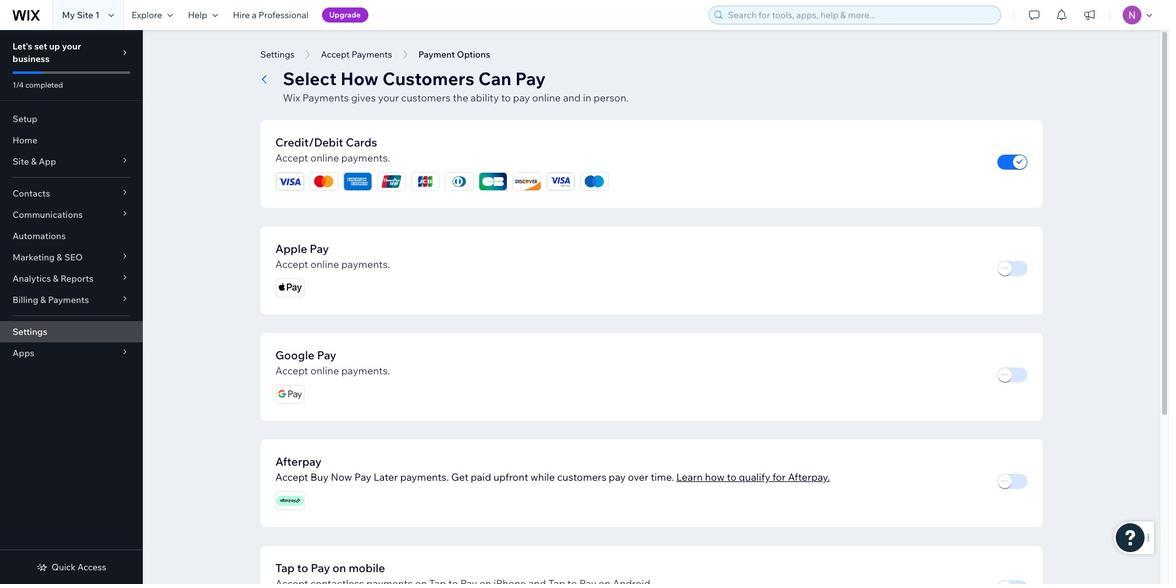 Task type: locate. For each thing, give the bounding box(es) containing it.
2 vertical spatial payments
[[48, 295, 89, 306]]

0 horizontal spatial your
[[62, 41, 81, 52]]

quick
[[52, 562, 76, 574]]

customers down customers
[[401, 92, 451, 104]]

online inside apple pay accept online payments.
[[311, 258, 339, 271]]

1 horizontal spatial your
[[378, 92, 399, 104]]

credit/debit cards accept online payments.
[[276, 135, 390, 164]]

pay inside select how customers can pay wix payments gives your customers the ability to pay online and in person.
[[516, 68, 546, 90]]

1 horizontal spatial afterpay
[[788, 471, 828, 484]]

payments. for credit/debit cards
[[341, 152, 390, 164]]

seo
[[64, 252, 83, 263]]

1 horizontal spatial pay
[[609, 471, 626, 484]]

buy
[[311, 471, 329, 484]]

pay right can
[[516, 68, 546, 90]]

accept inside afterpay accept buy now pay later payments. get paid upfront while customers pay over time. learn how to qualify for afterpay .
[[276, 471, 308, 484]]

& for site
[[31, 156, 37, 167]]

1 vertical spatial afterpay
[[788, 471, 828, 484]]

pay left over
[[609, 471, 626, 484]]

& for billing
[[40, 295, 46, 306]]

your right up at the top of the page
[[62, 41, 81, 52]]

& left seo
[[57, 252, 62, 263]]

settings button
[[254, 45, 301, 64]]

later
[[374, 471, 398, 484]]

& left reports
[[53, 273, 59, 285]]

payments inside popup button
[[48, 295, 89, 306]]

site left 1
[[77, 9, 93, 21]]

completed
[[25, 80, 63, 90]]

to right ability
[[501, 92, 511, 104]]

1 horizontal spatial to
[[501, 92, 511, 104]]

settings for settings button
[[260, 49, 295, 60]]

& inside "popup button"
[[31, 156, 37, 167]]

afterpay up buy
[[276, 455, 322, 470]]

1 vertical spatial settings
[[13, 327, 47, 338]]

chinaunionpay image
[[378, 173, 405, 191]]

payments up how
[[352, 49, 392, 60]]

accept down credit/debit
[[276, 152, 308, 164]]

0 horizontal spatial site
[[13, 156, 29, 167]]

0 vertical spatial pay
[[513, 92, 530, 104]]

site inside "popup button"
[[13, 156, 29, 167]]

set
[[34, 41, 47, 52]]

accept up afterpay image
[[276, 471, 308, 484]]

accept for google
[[276, 365, 308, 377]]

pay left on
[[311, 562, 330, 576]]

select
[[283, 68, 337, 90]]

1 horizontal spatial customers
[[557, 471, 607, 484]]

accept inside apple pay accept online payments.
[[276, 258, 308, 271]]

customers right the while
[[557, 471, 607, 484]]

0 horizontal spatial customers
[[401, 92, 451, 104]]

accept inside credit/debit cards accept online payments.
[[276, 152, 308, 164]]

get
[[451, 471, 469, 484]]

2 vertical spatial to
[[297, 562, 308, 576]]

customers
[[401, 92, 451, 104], [557, 471, 607, 484]]

payments down analytics & reports popup button
[[48, 295, 89, 306]]

your
[[62, 41, 81, 52], [378, 92, 399, 104]]

pay right apple
[[310, 242, 329, 256]]

help button
[[180, 0, 226, 30]]

payments. inside apple pay accept online payments.
[[341, 258, 390, 271]]

billing & payments
[[13, 295, 89, 306]]

quick access button
[[37, 562, 106, 574]]

cards
[[346, 135, 377, 150]]

your right gives
[[378, 92, 399, 104]]

to right "tap"
[[297, 562, 308, 576]]

business
[[13, 53, 50, 65]]

0 vertical spatial settings
[[260, 49, 295, 60]]

0 vertical spatial your
[[62, 41, 81, 52]]

& inside dropdown button
[[57, 252, 62, 263]]

google
[[276, 349, 315, 363]]

payments inside select how customers can pay wix payments gives your customers the ability to pay online and in person.
[[303, 92, 349, 104]]

and
[[563, 92, 581, 104]]

1 vertical spatial site
[[13, 156, 29, 167]]

afterpay accept buy now pay later payments. get paid upfront while customers pay over time. learn how to qualify for afterpay .
[[276, 455, 830, 484]]

to right how
[[727, 471, 737, 484]]

1 vertical spatial pay
[[609, 471, 626, 484]]

& left app
[[31, 156, 37, 167]]

& for marketing
[[57, 252, 62, 263]]

payment
[[419, 49, 455, 60]]

0 vertical spatial payments
[[352, 49, 392, 60]]

setup link
[[0, 108, 143, 130]]

communications button
[[0, 204, 143, 226]]

tap
[[276, 562, 295, 576]]

1 vertical spatial payments
[[303, 92, 349, 104]]

payments
[[352, 49, 392, 60], [303, 92, 349, 104], [48, 295, 89, 306]]

to
[[501, 92, 511, 104], [727, 471, 737, 484], [297, 562, 308, 576]]

online for apple pay
[[311, 258, 339, 271]]

customers inside select how customers can pay wix payments gives your customers the ability to pay online and in person.
[[401, 92, 451, 104]]

pay right ability
[[513, 92, 530, 104]]

payment options button
[[412, 45, 497, 64]]

accept inside 'button'
[[321, 49, 350, 60]]

1 vertical spatial your
[[378, 92, 399, 104]]

site down the home
[[13, 156, 29, 167]]

qualify
[[739, 471, 771, 484]]

accept up how
[[321, 49, 350, 60]]

ability
[[471, 92, 499, 104]]

2 horizontal spatial to
[[727, 471, 737, 484]]

how
[[705, 471, 725, 484]]

&
[[31, 156, 37, 167], [57, 252, 62, 263], [53, 273, 59, 285], [40, 295, 46, 306]]

pay
[[516, 68, 546, 90], [310, 242, 329, 256], [317, 349, 336, 363], [355, 471, 372, 484], [311, 562, 330, 576]]

discover image
[[513, 173, 541, 191]]

online inside credit/debit cards accept online payments.
[[311, 152, 339, 164]]

jcb image
[[412, 173, 439, 191]]

payment options
[[419, 49, 491, 60]]

afterpay
[[276, 455, 322, 470], [788, 471, 828, 484]]

1 vertical spatial to
[[727, 471, 737, 484]]

to inside select how customers can pay wix payments gives your customers the ability to pay online and in person.
[[501, 92, 511, 104]]

diners image
[[445, 173, 473, 191]]

0 horizontal spatial settings
[[13, 327, 47, 338]]

online inside select how customers can pay wix payments gives your customers the ability to pay online and in person.
[[533, 92, 561, 104]]

1 horizontal spatial settings
[[260, 49, 295, 60]]

0 horizontal spatial to
[[297, 562, 308, 576]]

online for credit/debit cards
[[311, 152, 339, 164]]

pay inside afterpay accept buy now pay later payments. get paid upfront while customers pay over time. learn how to qualify for afterpay .
[[609, 471, 626, 484]]

payments. for apple pay
[[341, 258, 390, 271]]

contacts button
[[0, 183, 143, 204]]

settings
[[260, 49, 295, 60], [13, 327, 47, 338]]

pay inside apple pay accept online payments.
[[310, 242, 329, 256]]

customers inside afterpay accept buy now pay later payments. get paid upfront while customers pay over time. learn how to qualify for afterpay .
[[557, 471, 607, 484]]

setup
[[13, 113, 37, 125]]

mastercard image
[[310, 173, 338, 191]]

settings up apps
[[13, 327, 47, 338]]

0 vertical spatial customers
[[401, 92, 451, 104]]

accept inside google pay accept online payments.
[[276, 365, 308, 377]]

& right billing
[[40, 295, 46, 306]]

accept down google
[[276, 365, 308, 377]]

0 vertical spatial site
[[77, 9, 93, 21]]

how
[[341, 68, 379, 90]]

settings inside settings link
[[13, 327, 47, 338]]

1 vertical spatial customers
[[557, 471, 607, 484]]

site
[[77, 9, 93, 21], [13, 156, 29, 167]]

apps button
[[0, 343, 143, 364]]

1/4
[[13, 80, 24, 90]]

2 horizontal spatial payments
[[352, 49, 392, 60]]

in
[[583, 92, 592, 104]]

analytics
[[13, 273, 51, 285]]

payments down select
[[303, 92, 349, 104]]

now
[[331, 471, 352, 484]]

accept
[[321, 49, 350, 60], [276, 152, 308, 164], [276, 258, 308, 271], [276, 365, 308, 377], [276, 471, 308, 484]]

afterpay right for
[[788, 471, 828, 484]]

pay inside afterpay accept buy now pay later payments. get paid upfront while customers pay over time. learn how to qualify for afterpay .
[[355, 471, 372, 484]]

payments. inside google pay accept online payments.
[[341, 365, 390, 377]]

online inside google pay accept online payments.
[[311, 365, 339, 377]]

pay right google
[[317, 349, 336, 363]]

0 horizontal spatial payments
[[48, 295, 89, 306]]

0 horizontal spatial pay
[[513, 92, 530, 104]]

settings link
[[0, 322, 143, 343]]

payments. inside credit/debit cards accept online payments.
[[341, 152, 390, 164]]

0 vertical spatial to
[[501, 92, 511, 104]]

afterpay image
[[276, 497, 304, 506]]

1 horizontal spatial payments
[[303, 92, 349, 104]]

upgrade button
[[322, 8, 368, 23]]

accept down apple
[[276, 258, 308, 271]]

pay right now
[[355, 471, 372, 484]]

payments.
[[341, 152, 390, 164], [341, 258, 390, 271], [341, 365, 390, 377], [400, 471, 449, 484]]

0 vertical spatial afterpay
[[276, 455, 322, 470]]

apps
[[13, 348, 34, 359]]

let's set up your business
[[13, 41, 81, 65]]

online for google pay
[[311, 365, 339, 377]]

settings down professional
[[260, 49, 295, 60]]

pay
[[513, 92, 530, 104], [609, 471, 626, 484]]

the
[[453, 92, 469, 104]]

accept for apple
[[276, 258, 308, 271]]

settings inside settings button
[[260, 49, 295, 60]]

your inside select how customers can pay wix payments gives your customers the ability to pay online and in person.
[[378, 92, 399, 104]]



Task type: describe. For each thing, give the bounding box(es) containing it.
my site 1
[[62, 9, 100, 21]]

quick access
[[52, 562, 106, 574]]

can
[[479, 68, 512, 90]]

options
[[457, 49, 491, 60]]

automations
[[13, 231, 66, 242]]

paid
[[471, 471, 492, 484]]

apple
[[276, 242, 307, 256]]

payments. for google pay
[[341, 365, 390, 377]]

reports
[[61, 273, 94, 285]]

marketing
[[13, 252, 55, 263]]

a
[[252, 9, 257, 21]]

up
[[49, 41, 60, 52]]

billing & payments button
[[0, 290, 143, 311]]

upfront
[[494, 471, 529, 484]]

let's
[[13, 41, 32, 52]]

while
[[531, 471, 555, 484]]

cartesbancaires image
[[479, 173, 507, 191]]

payments inside 'button'
[[352, 49, 392, 60]]

over
[[628, 471, 649, 484]]

automations link
[[0, 226, 143, 247]]

gives
[[351, 92, 376, 104]]

person.
[[594, 92, 629, 104]]

professional
[[259, 9, 309, 21]]

app
[[39, 156, 56, 167]]

google pay image
[[276, 386, 304, 404]]

1
[[95, 9, 100, 21]]

customers
[[383, 68, 475, 90]]

site & app button
[[0, 151, 143, 172]]

sidebar element
[[0, 30, 143, 585]]

analytics & reports
[[13, 273, 94, 285]]

home
[[13, 135, 37, 146]]

tap to pay on mobile
[[276, 562, 385, 576]]

apple pay accept online payments.
[[276, 242, 390, 271]]

wix
[[283, 92, 300, 104]]

communications
[[13, 209, 83, 221]]

hire a professional
[[233, 9, 309, 21]]

upgrade
[[329, 10, 361, 19]]

marketing & seo
[[13, 252, 83, 263]]

analytics & reports button
[[0, 268, 143, 290]]

Search for tools, apps, help & more... field
[[725, 6, 997, 24]]

electron image
[[547, 173, 575, 191]]

& for analytics
[[53, 273, 59, 285]]

my
[[62, 9, 75, 21]]

accept for credit/debit
[[276, 152, 308, 164]]

visa image
[[276, 173, 304, 191]]

hire
[[233, 9, 250, 21]]

on
[[333, 562, 346, 576]]

settings for settings link
[[13, 327, 47, 338]]

.
[[828, 471, 830, 484]]

accept payments button
[[315, 45, 399, 64]]

access
[[78, 562, 106, 574]]

pay inside select how customers can pay wix payments gives your customers the ability to pay online and in person.
[[513, 92, 530, 104]]

contacts
[[13, 188, 50, 199]]

maestro image
[[581, 173, 608, 191]]

help
[[188, 9, 207, 21]]

amex image
[[344, 173, 371, 191]]

apple pay image
[[276, 280, 304, 297]]

0 horizontal spatial afterpay
[[276, 455, 322, 470]]

time.
[[651, 471, 675, 484]]

pay inside google pay accept online payments.
[[317, 349, 336, 363]]

mobile
[[349, 562, 385, 576]]

payments. inside afterpay accept buy now pay later payments. get paid upfront while customers pay over time. learn how to qualify for afterpay .
[[400, 471, 449, 484]]

billing
[[13, 295, 38, 306]]

accept payments
[[321, 49, 392, 60]]

for
[[773, 471, 786, 484]]

home link
[[0, 130, 143, 151]]

1 horizontal spatial site
[[77, 9, 93, 21]]

select how customers can pay wix payments gives your customers the ability to pay online and in person.
[[283, 68, 629, 104]]

credit/debit
[[276, 135, 343, 150]]

learn
[[677, 471, 703, 484]]

marketing & seo button
[[0, 247, 143, 268]]

hire a professional link
[[226, 0, 316, 30]]

google pay accept online payments.
[[276, 349, 390, 377]]

site & app
[[13, 156, 56, 167]]

explore
[[132, 9, 162, 21]]

your inside let's set up your business
[[62, 41, 81, 52]]

1/4 completed
[[13, 80, 63, 90]]

to inside afterpay accept buy now pay later payments. get paid upfront while customers pay over time. learn how to qualify for afterpay .
[[727, 471, 737, 484]]



Task type: vqa. For each thing, say whether or not it's contained in the screenshot.
Thank
no



